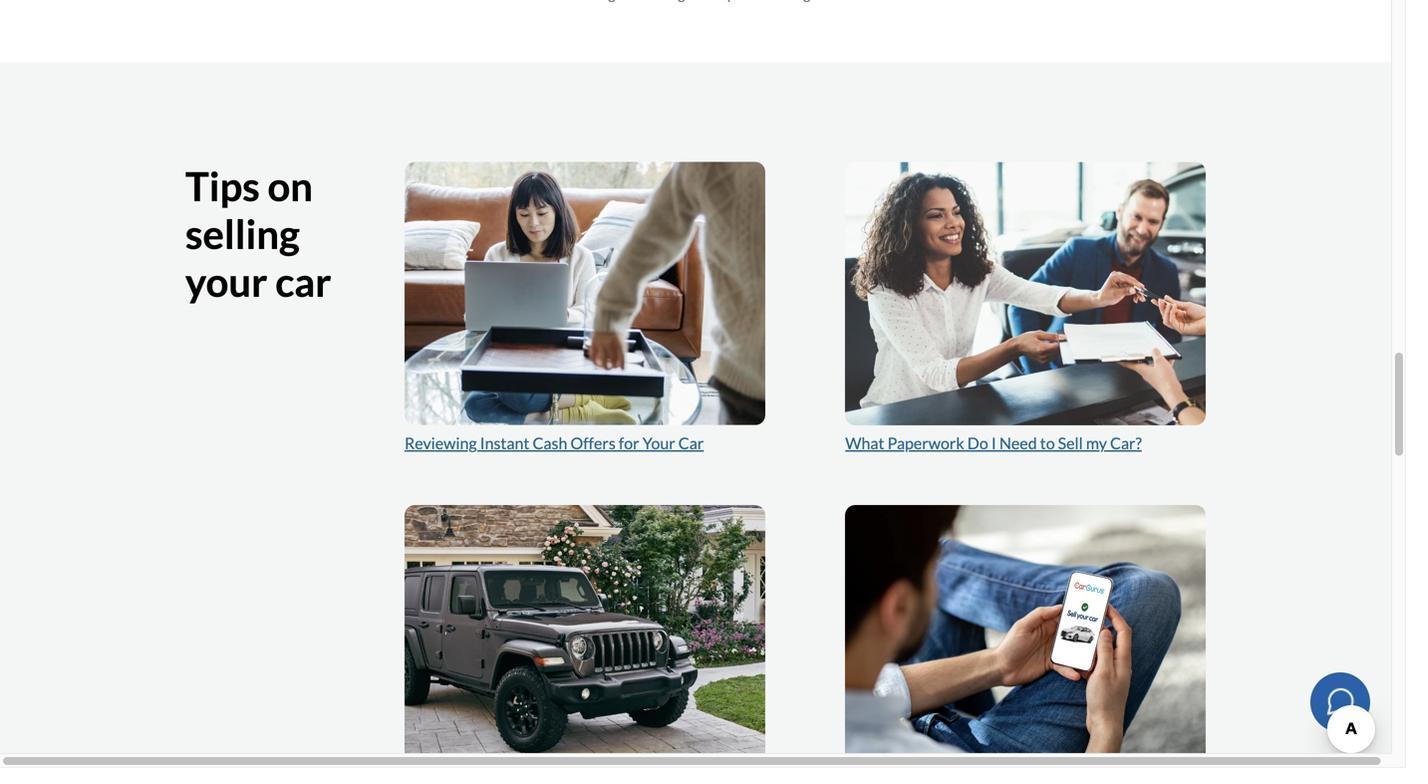Task type: vqa. For each thing, say whether or not it's contained in the screenshot.
Millennium jade 2024 Nissan GT-R T-Spec AWD Coupe All-Wheel Drive 6-Speed Automatic Image
no



Task type: locate. For each thing, give the bounding box(es) containing it.
on
[[268, 162, 313, 210]]

how to sell a car you haven't paid off yet image
[[405, 506, 765, 769]]

open chat window image
[[1325, 686, 1357, 718]]

car?
[[1111, 434, 1142, 453]]

selling
[[185, 210, 300, 258]]

reviewing instant cash offers for your car image
[[405, 162, 765, 426]]

reviewing instant cash offers for your car link
[[405, 434, 704, 453]]

your
[[185, 258, 268, 306]]

car
[[679, 434, 704, 453]]

my
[[1086, 434, 1107, 453]]

what paperwork do i need to sell my car? image
[[846, 162, 1206, 426]]

for
[[619, 434, 640, 453]]

reviewing
[[405, 434, 477, 453]]

tips on selling your car
[[185, 162, 332, 306]]

tips
[[185, 162, 260, 210]]

do
[[968, 434, 989, 453]]

instant
[[480, 434, 530, 453]]

paperwork
[[888, 434, 965, 453]]

cash
[[533, 434, 568, 453]]



Task type: describe. For each thing, give the bounding box(es) containing it.
your
[[643, 434, 676, 453]]

how to sell your car with cargurus image
[[846, 506, 1206, 769]]

sell
[[1058, 434, 1083, 453]]

what paperwork do i need to sell my car?
[[846, 434, 1142, 453]]

need
[[1000, 434, 1037, 453]]

what paperwork do i need to sell my car? link
[[846, 434, 1142, 453]]

reviewing instant cash offers for your car
[[405, 434, 704, 453]]

car
[[275, 258, 332, 306]]

offers
[[571, 434, 616, 453]]

i
[[992, 434, 997, 453]]

to
[[1040, 434, 1055, 453]]

what
[[846, 434, 885, 453]]



